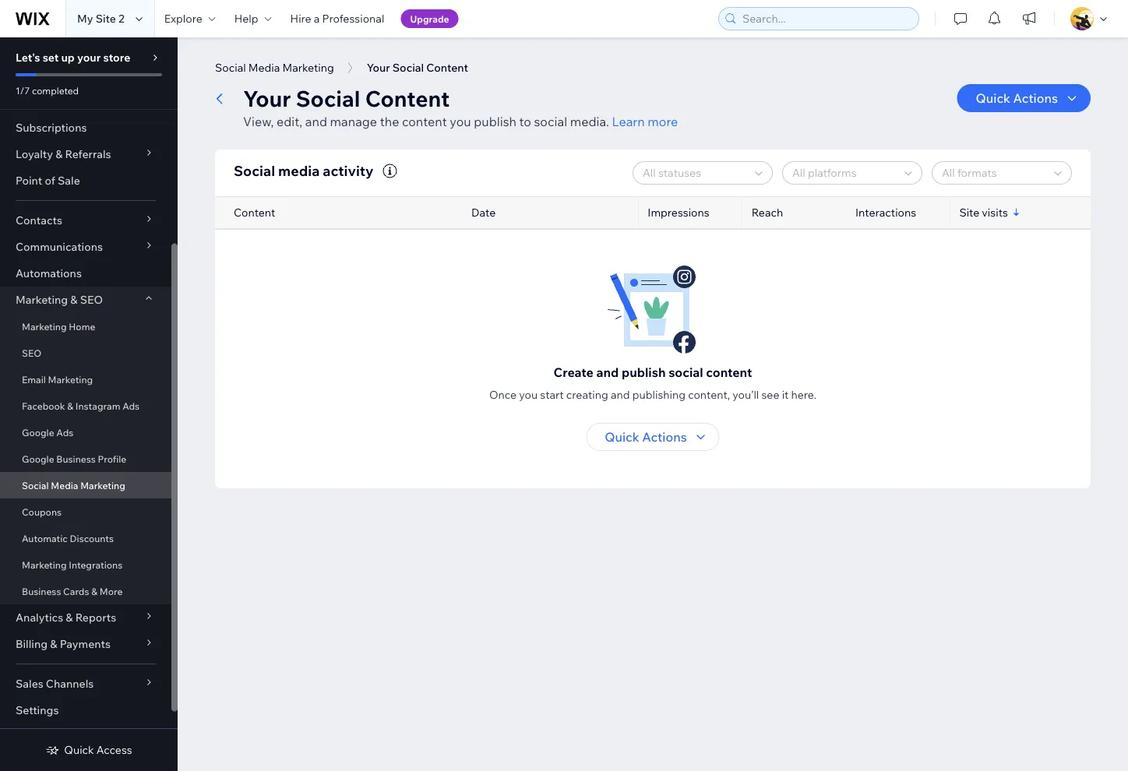 Task type: locate. For each thing, give the bounding box(es) containing it.
social up manage
[[296, 85, 360, 112]]

2 google from the top
[[22, 453, 54, 465]]

your inside 'button'
[[367, 61, 390, 74]]

ads inside "facebook & instagram ads" link
[[123, 400, 140, 412]]

site left 2
[[96, 12, 116, 25]]

content down social media activity
[[234, 206, 275, 219]]

analytics & reports button
[[0, 605, 171, 631]]

1 vertical spatial google
[[22, 453, 54, 465]]

ads right instagram
[[123, 400, 140, 412]]

facebook & instagram ads
[[22, 400, 140, 412]]

0 vertical spatial quick actions button
[[958, 84, 1091, 112]]

content up the 'you'll'
[[706, 365, 753, 380]]

content right 'the'
[[402, 114, 447, 129]]

google for google ads
[[22, 427, 54, 438]]

0 horizontal spatial social media marketing
[[22, 480, 125, 491]]

subscriptions link
[[0, 115, 171, 141]]

quick left "access" on the bottom of page
[[64, 744, 94, 757]]

quick access
[[64, 744, 132, 757]]

0 horizontal spatial your
[[243, 85, 291, 112]]

publish left to in the left top of the page
[[474, 114, 517, 129]]

settings
[[16, 704, 59, 717]]

quick up all formats field
[[976, 90, 1011, 106]]

sales channels
[[16, 677, 94, 691]]

1 google from the top
[[22, 427, 54, 438]]

more
[[100, 586, 123, 597]]

google
[[22, 427, 54, 438], [22, 453, 54, 465]]

social down "upgrade" 'button' on the top of the page
[[393, 61, 424, 74]]

you left to in the left top of the page
[[450, 114, 471, 129]]

0 vertical spatial seo
[[80, 293, 103, 307]]

social inside sidebar element
[[22, 480, 49, 491]]

& inside marketing & seo dropdown button
[[70, 293, 78, 307]]

1 vertical spatial site
[[960, 206, 980, 219]]

quick down creating
[[605, 429, 640, 445]]

you inside your social content view, edit, and manage the content you publish to social media. learn more
[[450, 114, 471, 129]]

1 vertical spatial quick
[[605, 429, 640, 445]]

payments
[[60, 638, 111, 651]]

0 vertical spatial actions
[[1014, 90, 1058, 106]]

1 horizontal spatial publish
[[622, 365, 666, 380]]

your up 'the'
[[367, 61, 390, 74]]

email marketing
[[22, 374, 93, 385]]

my
[[77, 12, 93, 25]]

& inside analytics & reports popup button
[[66, 611, 73, 625]]

and right the edit,
[[305, 114, 327, 129]]

your inside your social content view, edit, and manage the content you publish to social media. learn more
[[243, 85, 291, 112]]

seo
[[80, 293, 103, 307], [22, 347, 41, 359]]

google for google business profile
[[22, 453, 54, 465]]

automations
[[16, 267, 82, 280]]

social up the content,
[[669, 365, 704, 380]]

quick actions button
[[958, 84, 1091, 112], [586, 423, 720, 451]]

social inside 'button'
[[393, 61, 424, 74]]

& left more
[[91, 586, 97, 597]]

0 vertical spatial you
[[450, 114, 471, 129]]

actions
[[1014, 90, 1058, 106], [643, 429, 687, 445]]

let's
[[16, 51, 40, 64]]

coupons
[[22, 506, 62, 518]]

social
[[534, 114, 568, 129], [669, 365, 704, 380]]

social media marketing button
[[207, 56, 342, 80]]

your social content
[[367, 61, 468, 74]]

media inside button
[[249, 61, 280, 74]]

1 vertical spatial social media marketing
[[22, 480, 125, 491]]

content inside your social content view, edit, and manage the content you publish to social media. learn more
[[365, 85, 450, 112]]

1 horizontal spatial your
[[367, 61, 390, 74]]

social media marketing inside button
[[215, 61, 334, 74]]

& up home
[[70, 293, 78, 307]]

1 horizontal spatial quick
[[605, 429, 640, 445]]

google down the google ads
[[22, 453, 54, 465]]

content up your social content view, edit, and manage the content you publish to social media. learn more
[[427, 61, 468, 74]]

help button
[[225, 0, 281, 37]]

0 vertical spatial quick
[[976, 90, 1011, 106]]

ads
[[123, 400, 140, 412], [56, 427, 73, 438]]

1 vertical spatial social
[[669, 365, 704, 380]]

and right creating
[[611, 388, 630, 402]]

social down help
[[215, 61, 246, 74]]

&
[[55, 147, 63, 161], [70, 293, 78, 307], [67, 400, 73, 412], [91, 586, 97, 597], [66, 611, 73, 625], [50, 638, 57, 651]]

channels
[[46, 677, 94, 691]]

0 horizontal spatial content
[[402, 114, 447, 129]]

social media marketing down help button
[[215, 61, 334, 74]]

1 horizontal spatial media
[[249, 61, 280, 74]]

marketing home link
[[0, 313, 171, 340]]

0 horizontal spatial quick
[[64, 744, 94, 757]]

& for referrals
[[55, 147, 63, 161]]

1 horizontal spatial social
[[669, 365, 704, 380]]

1 vertical spatial you
[[519, 388, 538, 402]]

point of sale
[[16, 174, 80, 187]]

publishing
[[633, 388, 686, 402]]

social media marketing inside sidebar element
[[22, 480, 125, 491]]

1 horizontal spatial social media marketing
[[215, 61, 334, 74]]

1 vertical spatial business
[[22, 586, 61, 597]]

social left media
[[234, 162, 275, 179]]

hire a professional link
[[281, 0, 394, 37]]

contacts
[[16, 214, 62, 227]]

& inside billing & payments dropdown button
[[50, 638, 57, 651]]

0 vertical spatial and
[[305, 114, 327, 129]]

business up social media marketing link
[[56, 453, 96, 465]]

0 vertical spatial google
[[22, 427, 54, 438]]

your for your social content
[[367, 61, 390, 74]]

marketing up facebook & instagram ads
[[48, 374, 93, 385]]

content up 'the'
[[365, 85, 450, 112]]

edit,
[[277, 114, 303, 129]]

& right loyalty
[[55, 147, 63, 161]]

0 vertical spatial ads
[[123, 400, 140, 412]]

1 vertical spatial your
[[243, 85, 291, 112]]

0 vertical spatial social media marketing
[[215, 61, 334, 74]]

& inside "facebook & instagram ads" link
[[67, 400, 73, 412]]

point
[[16, 174, 42, 187]]

hire a professional
[[290, 12, 385, 25]]

1 horizontal spatial ads
[[123, 400, 140, 412]]

0 vertical spatial media
[[249, 61, 280, 74]]

social media marketing for social media marketing link
[[22, 480, 125, 491]]

your up the view,
[[243, 85, 291, 112]]

0 horizontal spatial you
[[450, 114, 471, 129]]

marketing down profile
[[80, 480, 125, 491]]

automatic
[[22, 533, 68, 544]]

All platforms field
[[788, 162, 900, 184]]

content inside 'button'
[[427, 61, 468, 74]]

seo up email
[[22, 347, 41, 359]]

0 horizontal spatial ads
[[56, 427, 73, 438]]

1 vertical spatial quick actions button
[[586, 423, 720, 451]]

google business profile
[[22, 453, 127, 465]]

0 vertical spatial content
[[427, 61, 468, 74]]

explore
[[164, 12, 202, 25]]

settings link
[[0, 698, 171, 724]]

2
[[119, 12, 125, 25]]

quick for topmost quick actions button
[[976, 90, 1011, 106]]

seo link
[[0, 340, 171, 366]]

& for payments
[[50, 638, 57, 651]]

ads up google business profile
[[56, 427, 73, 438]]

1 vertical spatial seo
[[22, 347, 41, 359]]

0 vertical spatial your
[[367, 61, 390, 74]]

social up coupons
[[22, 480, 49, 491]]

1 vertical spatial media
[[51, 480, 78, 491]]

& down business cards & more
[[66, 611, 73, 625]]

sales
[[16, 677, 43, 691]]

google down facebook
[[22, 427, 54, 438]]

publish
[[474, 114, 517, 129], [622, 365, 666, 380]]

marketing inside button
[[283, 61, 334, 74]]

content inside 'create and publish social content once you start creating and publishing content, you'll see it here.'
[[706, 365, 753, 380]]

social media marketing down google business profile
[[22, 480, 125, 491]]

referrals
[[65, 147, 111, 161]]

business up analytics
[[22, 586, 61, 597]]

1 horizontal spatial actions
[[1014, 90, 1058, 106]]

and up creating
[[597, 365, 619, 380]]

marketing inside dropdown button
[[16, 293, 68, 307]]

content,
[[688, 388, 730, 402]]

& right billing
[[50, 638, 57, 651]]

marketing down automatic
[[22, 559, 67, 571]]

0 vertical spatial content
[[402, 114, 447, 129]]

& for seo
[[70, 293, 78, 307]]

store
[[103, 51, 130, 64]]

coupons link
[[0, 499, 171, 525]]

social right to in the left top of the page
[[534, 114, 568, 129]]

1 horizontal spatial seo
[[80, 293, 103, 307]]

0 vertical spatial publish
[[474, 114, 517, 129]]

0 vertical spatial quick actions
[[976, 90, 1058, 106]]

marketing down hire
[[283, 61, 334, 74]]

content for your social content
[[427, 61, 468, 74]]

1 vertical spatial content
[[706, 365, 753, 380]]

1 vertical spatial publish
[[622, 365, 666, 380]]

social media marketing
[[215, 61, 334, 74], [22, 480, 125, 491]]

see
[[762, 388, 780, 402]]

0 horizontal spatial publish
[[474, 114, 517, 129]]

1 vertical spatial quick actions
[[605, 429, 687, 445]]

media inside sidebar element
[[51, 480, 78, 491]]

you
[[450, 114, 471, 129], [519, 388, 538, 402]]

0 vertical spatial social
[[534, 114, 568, 129]]

business cards & more
[[22, 586, 123, 597]]

1 vertical spatial actions
[[643, 429, 687, 445]]

activity
[[323, 162, 374, 179]]

social inside button
[[215, 61, 246, 74]]

media down help button
[[249, 61, 280, 74]]

seo down automations link
[[80, 293, 103, 307]]

media for social media marketing link
[[51, 480, 78, 491]]

your
[[367, 61, 390, 74], [243, 85, 291, 112]]

business
[[56, 453, 96, 465], [22, 586, 61, 597]]

1 vertical spatial content
[[365, 85, 450, 112]]

marketing down automations in the left of the page
[[16, 293, 68, 307]]

All statuses field
[[638, 162, 751, 184]]

quick
[[976, 90, 1011, 106], [605, 429, 640, 445], [64, 744, 94, 757]]

& right facebook
[[67, 400, 73, 412]]

2 vertical spatial quick
[[64, 744, 94, 757]]

content
[[427, 61, 468, 74], [365, 85, 450, 112], [234, 206, 275, 219]]

visits
[[982, 206, 1009, 219]]

site left visits
[[960, 206, 980, 219]]

your
[[77, 51, 101, 64]]

1 horizontal spatial quick actions button
[[958, 84, 1091, 112]]

and
[[305, 114, 327, 129], [597, 365, 619, 380], [611, 388, 630, 402]]

1 vertical spatial ads
[[56, 427, 73, 438]]

1 horizontal spatial site
[[960, 206, 980, 219]]

& inside the loyalty & referrals dropdown button
[[55, 147, 63, 161]]

my site 2
[[77, 12, 125, 25]]

1 horizontal spatial you
[[519, 388, 538, 402]]

quick actions
[[976, 90, 1058, 106], [605, 429, 687, 445]]

you left start
[[519, 388, 538, 402]]

2 horizontal spatial quick
[[976, 90, 1011, 106]]

content
[[402, 114, 447, 129], [706, 365, 753, 380]]

media
[[249, 61, 280, 74], [51, 480, 78, 491]]

quick for the left quick actions button
[[605, 429, 640, 445]]

more
[[648, 114, 678, 129]]

0 horizontal spatial site
[[96, 12, 116, 25]]

0 horizontal spatial social
[[534, 114, 568, 129]]

publish up publishing
[[622, 365, 666, 380]]

0 horizontal spatial media
[[51, 480, 78, 491]]

loyalty & referrals button
[[0, 141, 171, 168]]

start
[[540, 388, 564, 402]]

up
[[61, 51, 75, 64]]

1 horizontal spatial content
[[706, 365, 753, 380]]

media down google business profile
[[51, 480, 78, 491]]

marketing & seo
[[16, 293, 103, 307]]

reports
[[75, 611, 116, 625]]

0 horizontal spatial actions
[[643, 429, 687, 445]]



Task type: describe. For each thing, give the bounding box(es) containing it.
& for instagram
[[67, 400, 73, 412]]

1 horizontal spatial quick actions
[[976, 90, 1058, 106]]

ads inside google ads link
[[56, 427, 73, 438]]

1/7 completed
[[16, 85, 79, 96]]

quick inside quick access button
[[64, 744, 94, 757]]

content for your social content view, edit, and manage the content you publish to social media. learn more
[[365, 85, 450, 112]]

loyalty
[[16, 147, 53, 161]]

& inside the business cards & more link
[[91, 586, 97, 597]]

you'll
[[733, 388, 759, 402]]

communications
[[16, 240, 103, 254]]

manage
[[330, 114, 377, 129]]

it
[[782, 388, 789, 402]]

billing & payments
[[16, 638, 111, 651]]

here.
[[792, 388, 817, 402]]

impressions
[[648, 206, 710, 219]]

seo inside dropdown button
[[80, 293, 103, 307]]

marketing integrations
[[22, 559, 123, 571]]

social media marketing link
[[0, 472, 171, 499]]

actions for topmost quick actions button
[[1014, 90, 1058, 106]]

0 horizontal spatial seo
[[22, 347, 41, 359]]

2 vertical spatial content
[[234, 206, 275, 219]]

learn more link
[[612, 112, 678, 131]]

billing
[[16, 638, 48, 651]]

your for your social content view, edit, and manage the content you publish to social media. learn more
[[243, 85, 291, 112]]

your social content button
[[359, 56, 476, 80]]

publish inside 'create and publish social content once you start creating and publishing content, you'll see it here.'
[[622, 365, 666, 380]]

analytics
[[16, 611, 63, 625]]

automatic discounts link
[[0, 525, 171, 552]]

facebook
[[22, 400, 65, 412]]

email marketing link
[[0, 366, 171, 393]]

facebook & instagram ads link
[[0, 393, 171, 419]]

a
[[314, 12, 320, 25]]

0 horizontal spatial quick actions button
[[586, 423, 720, 451]]

google business profile link
[[0, 446, 171, 472]]

let's set up your store
[[16, 51, 130, 64]]

All formats field
[[938, 162, 1050, 184]]

& for reports
[[66, 611, 73, 625]]

your social content view, edit, and manage the content you publish to social media. learn more
[[243, 85, 678, 129]]

learn
[[612, 114, 645, 129]]

analytics & reports
[[16, 611, 116, 625]]

media for social media marketing button
[[249, 61, 280, 74]]

automatic discounts
[[22, 533, 114, 544]]

point of sale link
[[0, 168, 171, 194]]

social inside your social content view, edit, and manage the content you publish to social media. learn more
[[296, 85, 360, 112]]

instagram
[[75, 400, 120, 412]]

creating
[[567, 388, 609, 402]]

integrations
[[69, 559, 123, 571]]

set
[[43, 51, 59, 64]]

actions for the left quick actions button
[[643, 429, 687, 445]]

once
[[489, 388, 517, 402]]

and inside your social content view, edit, and manage the content you publish to social media. learn more
[[305, 114, 327, 129]]

google ads link
[[0, 419, 171, 446]]

2 vertical spatial and
[[611, 388, 630, 402]]

quick access button
[[45, 744, 132, 758]]

cards
[[63, 586, 89, 597]]

email
[[22, 374, 46, 385]]

google ads
[[22, 427, 73, 438]]

media
[[278, 162, 320, 179]]

marketing down marketing & seo
[[22, 321, 67, 332]]

1/7
[[16, 85, 30, 96]]

the
[[380, 114, 399, 129]]

automations link
[[0, 260, 171, 287]]

billing & payments button
[[0, 631, 171, 658]]

interactions
[[856, 206, 917, 219]]

upgrade button
[[401, 9, 459, 28]]

view,
[[243, 114, 274, 129]]

social inside your social content view, edit, and manage the content you publish to social media. learn more
[[534, 114, 568, 129]]

marketing home
[[22, 321, 95, 332]]

access
[[97, 744, 132, 757]]

help
[[234, 12, 258, 25]]

sidebar element
[[0, 0, 178, 772]]

publish inside your social content view, edit, and manage the content you publish to social media. learn more
[[474, 114, 517, 129]]

sale
[[58, 174, 80, 187]]

0 vertical spatial site
[[96, 12, 116, 25]]

content inside your social content view, edit, and manage the content you publish to social media. learn more
[[402, 114, 447, 129]]

1 vertical spatial and
[[597, 365, 619, 380]]

profile
[[98, 453, 127, 465]]

you inside 'create and publish social content once you start creating and publishing content, you'll see it here.'
[[519, 388, 538, 402]]

upgrade
[[410, 13, 449, 25]]

social inside 'create and publish social content once you start creating and publishing content, you'll see it here.'
[[669, 365, 704, 380]]

completed
[[32, 85, 79, 96]]

social media marketing for social media marketing button
[[215, 61, 334, 74]]

0 horizontal spatial quick actions
[[605, 429, 687, 445]]

to
[[520, 114, 531, 129]]

loyalty & referrals
[[16, 147, 111, 161]]

reach
[[752, 206, 784, 219]]

Search... field
[[738, 8, 914, 30]]

0 vertical spatial business
[[56, 453, 96, 465]]

subscriptions
[[16, 121, 87, 134]]

site visits
[[960, 206, 1009, 219]]

hire
[[290, 12, 312, 25]]

contacts button
[[0, 207, 171, 234]]

date
[[472, 206, 496, 219]]

communications button
[[0, 234, 171, 260]]

marketing integrations link
[[0, 552, 171, 578]]

business cards & more link
[[0, 578, 171, 605]]



Task type: vqa. For each thing, say whether or not it's contained in the screenshot.
"Search For Tools, Apps, Help & More..." "field"
no



